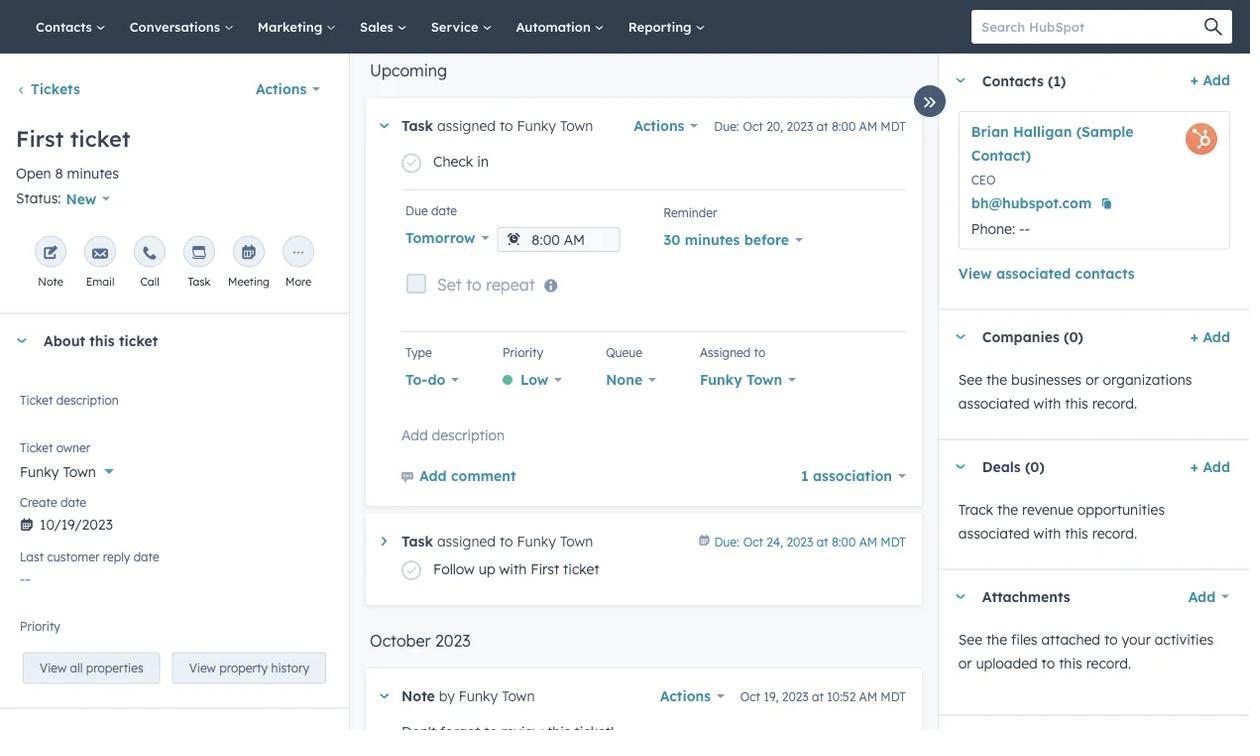 Task type: describe. For each thing, give the bounding box(es) containing it.
customer
[[47, 549, 100, 564]]

deals
[[983, 458, 1021, 475]]

brian
[[972, 123, 1010, 140]]

HH:MM text field
[[497, 227, 620, 252]]

service
[[431, 18, 483, 35]]

attached
[[1042, 630, 1101, 648]]

due
[[406, 203, 428, 218]]

properties
[[86, 661, 144, 675]]

task image
[[191, 245, 207, 261]]

phone:
[[972, 220, 1016, 237]]

due date
[[406, 203, 457, 218]]

caret image inside deals (0) 'dropdown button'
[[955, 464, 967, 469]]

view all properties link
[[23, 652, 160, 684]]

check in button
[[434, 150, 891, 174]]

0 vertical spatial associated
[[997, 264, 1072, 282]]

more image
[[291, 245, 307, 261]]

comment
[[451, 467, 516, 484]]

the for files
[[987, 630, 1008, 648]]

20,
[[767, 119, 784, 133]]

companies (0)
[[983, 328, 1084, 345]]

or inside 'see the businesses or organizations associated with this record.'
[[1086, 371, 1100, 388]]

2 task assigned to funky town from the top
[[402, 533, 593, 550]]

organizations
[[1104, 371, 1193, 388]]

first ticket
[[16, 125, 131, 152]]

2023 right 19,
[[783, 689, 809, 704]]

contacts
[[1076, 264, 1135, 282]]

record. inside see the files attached to your activities or uploaded to this record.
[[1087, 654, 1132, 672]]

tickets link
[[16, 80, 80, 98]]

at for 24,
[[817, 534, 829, 549]]

files
[[1012, 630, 1038, 648]]

repeat
[[486, 275, 535, 294]]

task options element
[[402, 189, 906, 423]]

low button
[[503, 366, 563, 394]]

bh@hubspot.com
[[972, 194, 1092, 212]]

or inside see the files attached to your activities or uploaded to this record.
[[959, 654, 973, 672]]

2023 right 'october'
[[435, 631, 471, 651]]

brian halligan (sample contact) link
[[972, 123, 1134, 164]]

view for view property history
[[189, 661, 216, 675]]

deals (0) button
[[939, 440, 1183, 494]]

2 - from the left
[[1025, 220, 1031, 237]]

check
[[434, 153, 474, 170]]

uploaded
[[977, 654, 1038, 672]]

oct for oct 20, 2023 at 8:00 am mdt
[[744, 119, 764, 133]]

this inside 'see the businesses or organizations associated with this record.'
[[1066, 394, 1089, 412]]

0 vertical spatial actions button
[[243, 69, 333, 109]]

october
[[370, 631, 431, 651]]

2023 right 24,
[[787, 534, 814, 549]]

sales
[[360, 18, 397, 35]]

none
[[606, 371, 643, 388]]

am for oct 20, 2023 at 8:00 am mdt
[[860, 119, 878, 133]]

10:52
[[828, 689, 856, 704]]

contacts for contacts
[[36, 18, 96, 35]]

8:00 for 24,
[[832, 534, 856, 549]]

see for see the files attached to your activities or uploaded to this record.
[[959, 630, 983, 648]]

description for add description
[[432, 426, 505, 444]]

+ for companies (0)
[[1191, 328, 1199, 345]]

this inside see the files attached to your activities or uploaded to this record.
[[1060, 654, 1083, 672]]

priority for "select an option" 'popup button' on the left of page
[[20, 619, 60, 634]]

due: oct 24, 2023 at 8:00 am mdt
[[715, 534, 906, 549]]

2 assigned from the top
[[437, 533, 496, 550]]

ticket inside dropdown button
[[119, 332, 158, 349]]

view associated contacts
[[959, 264, 1135, 282]]

sales link
[[348, 0, 419, 54]]

search image
[[1205, 18, 1223, 36]]

actions for task assigned to funky town
[[634, 117, 685, 134]]

contact)
[[972, 147, 1032, 164]]

+ add for companies (0)
[[1191, 328, 1231, 345]]

associated inside 'see the businesses or organizations associated with this record.'
[[959, 394, 1030, 412]]

date for due date
[[432, 203, 457, 218]]

ceo
[[972, 173, 996, 187]]

track
[[959, 500, 994, 518]]

actions button for task assigned to funky town
[[634, 112, 699, 140]]

contacts (1) button
[[939, 54, 1183, 107]]

2 vertical spatial at
[[812, 689, 824, 704]]

this inside track the revenue opportunities associated with this record.
[[1066, 524, 1089, 542]]

marketing link
[[246, 0, 348, 54]]

funky town for assigned
[[700, 371, 783, 388]]

queue
[[606, 345, 643, 359]]

ticket description
[[20, 393, 119, 408]]

funky town for ticket
[[20, 463, 96, 480]]

due: for due: oct 20, 2023 at 8:00 am mdt
[[714, 119, 740, 133]]

ticket for ticket owner
[[20, 440, 53, 455]]

funky town button for owner
[[20, 452, 329, 484]]

caret image inside companies (0) dropdown button
[[955, 334, 967, 339]]

view associated contacts link
[[959, 261, 1135, 285]]

due: oct 20, 2023 at 8:00 am mdt
[[714, 119, 906, 133]]

email image
[[92, 245, 108, 261]]

reply
[[103, 549, 130, 564]]

status:
[[16, 190, 61, 207]]

Last customer reply date text field
[[20, 561, 329, 593]]

description for ticket description
[[56, 393, 119, 408]]

note for note by funky town
[[402, 687, 435, 705]]

owner
[[56, 440, 90, 455]]

town down owner
[[63, 463, 96, 480]]

caret image inside 'about this ticket' dropdown button
[[16, 338, 28, 343]]

bh@hubspot.com link
[[972, 191, 1092, 215]]

tickets
[[31, 80, 80, 98]]

1 association button
[[802, 462, 906, 490]]

see the businesses or organizations associated with this record.
[[959, 371, 1193, 412]]

about this ticket button
[[0, 314, 329, 367]]

to-do button
[[406, 366, 459, 394]]

service link
[[419, 0, 504, 54]]

tomorrow
[[406, 229, 476, 247]]

select an option button
[[20, 615, 329, 648]]

companies
[[983, 328, 1060, 345]]

town inside task options element
[[747, 371, 783, 388]]

2 vertical spatial ticket
[[564, 560, 600, 578]]

+ for deals (0)
[[1191, 458, 1199, 475]]

contacts (1)
[[983, 72, 1067, 89]]

actions for note by funky town
[[660, 687, 711, 705]]

2 vertical spatial date
[[134, 549, 159, 564]]

due date element
[[497, 226, 620, 252]]

last customer reply date
[[20, 549, 159, 564]]

check in
[[434, 153, 489, 170]]

option
[[84, 626, 126, 644]]

up
[[479, 560, 496, 578]]

+ add button for contacts (1)
[[1191, 68, 1231, 92]]

new button
[[61, 186, 123, 212]]

(1)
[[1049, 72, 1067, 89]]

reporting link
[[617, 0, 718, 54]]

revenue
[[1023, 500, 1074, 518]]

mdt for oct 24, 2023 at 8:00 am mdt
[[881, 534, 906, 549]]

+ add for contacts (1)
[[1191, 71, 1231, 89]]

about
[[44, 332, 85, 349]]

contacts link
[[24, 0, 118, 54]]

town up 'follow up with first ticket'
[[560, 533, 593, 550]]

add comment button
[[402, 464, 516, 490]]

activities
[[1156, 630, 1214, 648]]

note image
[[43, 245, 59, 261]]

with inside track the revenue opportunities associated with this record.
[[1034, 524, 1062, 542]]

1 association
[[802, 467, 893, 484]]

minutes inside popup button
[[685, 231, 740, 248]]

brian halligan (sample contact)
[[972, 123, 1134, 164]]

automation
[[516, 18, 595, 35]]

tomorrow button
[[406, 224, 489, 252]]



Task type: locate. For each thing, give the bounding box(es) containing it.
see up uploaded
[[959, 630, 983, 648]]

record. down organizations
[[1093, 394, 1138, 412]]

this right about
[[90, 332, 115, 349]]

2 + from the top
[[1191, 328, 1199, 345]]

town right by
[[502, 687, 535, 705]]

1 vertical spatial description
[[432, 426, 505, 444]]

0 horizontal spatial minutes
[[67, 165, 119, 182]]

2 8:00 from the top
[[832, 534, 856, 549]]

1 vertical spatial the
[[998, 500, 1019, 518]]

record. inside track the revenue opportunities associated with this record.
[[1093, 524, 1138, 542]]

actions down marketing
[[256, 80, 307, 98]]

or right businesses at the right
[[1086, 371, 1100, 388]]

minutes down reminder
[[685, 231, 740, 248]]

0 vertical spatial see
[[959, 371, 983, 388]]

3 mdt from the top
[[881, 689, 906, 704]]

1 + from the top
[[1191, 71, 1199, 89]]

1 see from the top
[[959, 371, 983, 388]]

1 horizontal spatial note
[[402, 687, 435, 705]]

add description button
[[402, 423, 887, 447]]

opportunities
[[1078, 500, 1166, 518]]

do
[[428, 371, 446, 388]]

actions left 19,
[[660, 687, 711, 705]]

priority left an
[[20, 619, 60, 634]]

history
[[271, 661, 310, 675]]

actions button up "check in" button
[[634, 112, 699, 140]]

1 vertical spatial assigned
[[437, 533, 496, 550]]

2 am from the top
[[860, 534, 878, 549]]

funky town down ticket owner
[[20, 463, 96, 480]]

date
[[432, 203, 457, 218], [61, 495, 86, 510], [134, 549, 159, 564]]

8:00 down 1 association
[[832, 534, 856, 549]]

2 see from the top
[[959, 630, 983, 648]]

2 + add from the top
[[1191, 328, 1231, 345]]

1 vertical spatial 8:00
[[832, 534, 856, 549]]

0 vertical spatial first
[[16, 125, 64, 152]]

1 vertical spatial (0)
[[1026, 458, 1045, 475]]

0 horizontal spatial funky town
[[20, 463, 96, 480]]

2 vertical spatial + add
[[1191, 458, 1231, 475]]

see the files attached to your activities or uploaded to this record.
[[959, 630, 1214, 672]]

see down companies
[[959, 371, 983, 388]]

set to repeat
[[438, 275, 535, 294]]

conversations link
[[118, 0, 246, 54]]

1 vertical spatial funky town
[[20, 463, 96, 480]]

due: for due: oct 24, 2023 at 8:00 am mdt
[[715, 534, 740, 549]]

2 vertical spatial am
[[860, 689, 878, 704]]

follow up with first ticket
[[434, 560, 600, 578]]

assigned up follow
[[437, 533, 496, 550]]

at for 20,
[[817, 119, 829, 133]]

note for note
[[38, 274, 63, 288]]

view all properties
[[40, 661, 144, 675]]

ticket owner
[[20, 440, 90, 455]]

due: left 24,
[[715, 534, 740, 549]]

assigned
[[700, 345, 751, 359]]

record. down opportunities
[[1093, 524, 1138, 542]]

association
[[813, 467, 893, 484]]

ticket down call
[[119, 332, 158, 349]]

view down "phone:"
[[959, 264, 993, 282]]

contacts left (1)
[[983, 72, 1044, 89]]

first right up
[[531, 560, 560, 578]]

1 vertical spatial see
[[959, 630, 983, 648]]

1 vertical spatial priority
[[20, 619, 60, 634]]

0 vertical spatial due:
[[714, 119, 740, 133]]

1 horizontal spatial funky town button
[[700, 366, 797, 394]]

at left 10:52
[[812, 689, 824, 704]]

1 vertical spatial + add button
[[1191, 325, 1231, 349]]

date right reply
[[134, 549, 159, 564]]

0 vertical spatial mdt
[[881, 119, 906, 133]]

0 horizontal spatial (0)
[[1026, 458, 1045, 475]]

1 vertical spatial actions button
[[634, 112, 699, 140]]

0 vertical spatial priority
[[503, 345, 544, 359]]

actions button for note by funky town
[[660, 682, 725, 710]]

0 vertical spatial description
[[56, 393, 119, 408]]

1 due: from the top
[[714, 119, 740, 133]]

2 due: from the top
[[715, 534, 740, 549]]

ticket
[[70, 125, 131, 152], [119, 332, 158, 349], [564, 560, 600, 578]]

Create date text field
[[20, 506, 329, 538]]

0 horizontal spatial note
[[38, 274, 63, 288]]

am
[[860, 119, 878, 133], [860, 534, 878, 549], [860, 689, 878, 704]]

funky town button down assigned to
[[700, 366, 797, 394]]

with down revenue
[[1034, 524, 1062, 542]]

ticket up open 8 minutes
[[70, 125, 131, 152]]

1 horizontal spatial description
[[432, 426, 505, 444]]

1 horizontal spatial view
[[189, 661, 216, 675]]

actions button down marketing
[[243, 69, 333, 109]]

businesses
[[1012, 371, 1082, 388]]

by
[[439, 687, 455, 705]]

1 vertical spatial date
[[61, 495, 86, 510]]

0 vertical spatial minutes
[[67, 165, 119, 182]]

3 + from the top
[[1191, 458, 1199, 475]]

the inside 'see the businesses or organizations associated with this record.'
[[987, 371, 1008, 388]]

1 vertical spatial ticket
[[20, 440, 53, 455]]

date right the due
[[432, 203, 457, 218]]

1 vertical spatial with
[[1034, 524, 1062, 542]]

see inside 'see the businesses or organizations associated with this record.'
[[959, 371, 983, 388]]

1 vertical spatial funky town button
[[20, 452, 329, 484]]

view property history link
[[172, 652, 326, 684]]

the for revenue
[[998, 500, 1019, 518]]

2 vertical spatial task
[[402, 533, 433, 550]]

description up add comment
[[432, 426, 505, 444]]

the inside track the revenue opportunities associated with this record.
[[998, 500, 1019, 518]]

town up "check in" button
[[560, 117, 593, 134]]

0 vertical spatial at
[[817, 119, 829, 133]]

1 mdt from the top
[[881, 119, 906, 133]]

add button
[[1176, 577, 1231, 617]]

0 vertical spatial + add button
[[1191, 68, 1231, 92]]

+ add button for deals (0)
[[1191, 455, 1231, 479]]

this inside dropdown button
[[90, 332, 115, 349]]

with inside 'see the businesses or organizations associated with this record.'
[[1034, 394, 1062, 412]]

contacts up tickets
[[36, 18, 96, 35]]

view
[[959, 264, 993, 282], [40, 661, 67, 675], [189, 661, 216, 675]]

this down 'attached'
[[1060, 654, 1083, 672]]

email
[[86, 274, 114, 288]]

0 vertical spatial contacts
[[36, 18, 96, 35]]

1 horizontal spatial or
[[1086, 371, 1100, 388]]

2023 right 20,
[[787, 119, 814, 133]]

select an option
[[20, 626, 126, 644]]

assigned
[[437, 117, 496, 134], [437, 533, 496, 550]]

contacts inside dropdown button
[[983, 72, 1044, 89]]

0 vertical spatial (0)
[[1065, 328, 1084, 345]]

view property history
[[189, 661, 310, 675]]

view left the property
[[189, 661, 216, 675]]

0 vertical spatial 8:00
[[832, 119, 856, 133]]

funky town button up create date "text box" at the left bottom of the page
[[20, 452, 329, 484]]

1 vertical spatial +
[[1191, 328, 1199, 345]]

add comment
[[420, 467, 516, 484]]

0 horizontal spatial or
[[959, 654, 973, 672]]

1 8:00 from the top
[[832, 119, 856, 133]]

0 vertical spatial actions
[[256, 80, 307, 98]]

mdt right 10:52
[[881, 689, 906, 704]]

marketing
[[258, 18, 326, 35]]

to-do
[[406, 371, 446, 388]]

1 horizontal spatial contacts
[[983, 72, 1044, 89]]

call image
[[142, 245, 158, 261]]

1
[[802, 467, 809, 484]]

mdt left brian
[[881, 119, 906, 133]]

meeting
[[228, 274, 270, 288]]

am right 10:52
[[860, 689, 878, 704]]

record. inside 'see the businesses or organizations associated with this record.'
[[1093, 394, 1138, 412]]

1 horizontal spatial first
[[531, 560, 560, 578]]

1 vertical spatial oct
[[744, 534, 764, 549]]

1 vertical spatial record.
[[1093, 524, 1138, 542]]

1 ticket from the top
[[20, 393, 53, 408]]

note left by
[[402, 687, 435, 705]]

2 vertical spatial actions
[[660, 687, 711, 705]]

associated down phone: --
[[997, 264, 1072, 282]]

first
[[16, 125, 64, 152], [531, 560, 560, 578]]

town down assigned to
[[747, 371, 783, 388]]

0 vertical spatial ticket
[[20, 393, 53, 408]]

am for oct 24, 2023 at 8:00 am mdt
[[860, 534, 878, 549]]

2 vertical spatial with
[[500, 560, 527, 578]]

before
[[745, 231, 790, 248]]

0 vertical spatial date
[[432, 203, 457, 218]]

search button
[[1195, 10, 1233, 44]]

at right 20,
[[817, 119, 829, 133]]

2 ticket from the top
[[20, 440, 53, 455]]

0 vertical spatial am
[[860, 119, 878, 133]]

view inside 'link'
[[189, 661, 216, 675]]

1 vertical spatial am
[[860, 534, 878, 549]]

0 vertical spatial the
[[987, 371, 1008, 388]]

2 vertical spatial the
[[987, 630, 1008, 648]]

the inside see the files attached to your activities or uploaded to this record.
[[987, 630, 1008, 648]]

task down add comment button
[[402, 533, 433, 550]]

description up owner
[[56, 393, 119, 408]]

funky town down assigned to
[[700, 371, 783, 388]]

low
[[521, 371, 549, 388]]

am right 20,
[[860, 119, 878, 133]]

to-
[[406, 371, 428, 388]]

0 vertical spatial assigned
[[437, 117, 496, 134]]

0 vertical spatial with
[[1034, 394, 1062, 412]]

task down upcoming at left top
[[402, 117, 433, 134]]

3 am from the top
[[860, 689, 878, 704]]

2 vertical spatial +
[[1191, 458, 1199, 475]]

add inside add description button
[[402, 426, 428, 444]]

the for businesses
[[987, 371, 1008, 388]]

funky town button
[[700, 366, 797, 394], [20, 452, 329, 484]]

oct for oct 24, 2023 at 8:00 am mdt
[[744, 534, 764, 549]]

1 - from the left
[[1020, 220, 1025, 237]]

0 horizontal spatial view
[[40, 661, 67, 675]]

Ticket description text field
[[20, 389, 329, 429]]

menu
[[834, 0, 1227, 7]]

first up open
[[16, 125, 64, 152]]

reporting
[[629, 18, 696, 35]]

this
[[90, 332, 115, 349], [1066, 394, 1089, 412], [1066, 524, 1089, 542], [1060, 654, 1083, 672]]

1 horizontal spatial date
[[134, 549, 159, 564]]

priority inside task options element
[[503, 345, 544, 359]]

date for create date
[[61, 495, 86, 510]]

this down revenue
[[1066, 524, 1089, 542]]

funky town inside task options element
[[700, 371, 783, 388]]

task
[[402, 117, 433, 134], [188, 274, 211, 288], [402, 533, 433, 550]]

30 minutes before
[[664, 231, 790, 248]]

task down task image
[[188, 274, 211, 288]]

0 horizontal spatial description
[[56, 393, 119, 408]]

(0) inside dropdown button
[[1065, 328, 1084, 345]]

see for see the businesses or organizations associated with this record.
[[959, 371, 983, 388]]

funky
[[517, 117, 557, 134], [700, 371, 743, 388], [20, 463, 59, 480], [517, 533, 557, 550], [459, 687, 498, 705]]

phone: --
[[972, 220, 1031, 237]]

0 horizontal spatial contacts
[[36, 18, 96, 35]]

open 8 minutes
[[16, 165, 119, 182]]

priority for low "popup button" on the left bottom of the page
[[503, 345, 544, 359]]

actions up "check in" button
[[634, 117, 685, 134]]

1 horizontal spatial minutes
[[685, 231, 740, 248]]

oct left 20,
[[744, 119, 764, 133]]

the down companies
[[987, 371, 1008, 388]]

this down businesses at the right
[[1066, 394, 1089, 412]]

3 + add from the top
[[1191, 458, 1231, 475]]

0 vertical spatial task assigned to funky town
[[402, 117, 593, 134]]

contacts for contacts (1)
[[983, 72, 1044, 89]]

2 + add button from the top
[[1191, 325, 1231, 349]]

date inside task options element
[[432, 203, 457, 218]]

add inside add comment button
[[420, 467, 447, 484]]

(0) for companies (0)
[[1065, 328, 1084, 345]]

8:00 for 20,
[[832, 119, 856, 133]]

view for view associated contacts
[[959, 264, 993, 282]]

+ add
[[1191, 71, 1231, 89], [1191, 328, 1231, 345], [1191, 458, 1231, 475]]

associated inside track the revenue opportunities associated with this record.
[[959, 524, 1030, 542]]

mdt down 1 association popup button
[[881, 534, 906, 549]]

mdt for oct 20, 2023 at 8:00 am mdt
[[881, 119, 906, 133]]

1 + add from the top
[[1191, 71, 1231, 89]]

all
[[70, 661, 83, 675]]

1 vertical spatial + add
[[1191, 328, 1231, 345]]

with down businesses at the right
[[1034, 394, 1062, 412]]

+ down search button
[[1191, 71, 1199, 89]]

october 2023
[[370, 631, 471, 651]]

2 horizontal spatial date
[[432, 203, 457, 218]]

add description
[[402, 426, 505, 444]]

+ down organizations
[[1191, 458, 1199, 475]]

at right 24,
[[817, 534, 829, 549]]

meeting image
[[241, 245, 257, 261]]

3 + add button from the top
[[1191, 455, 1231, 479]]

last
[[20, 549, 44, 564]]

2 vertical spatial oct
[[741, 689, 761, 704]]

(sample
[[1077, 123, 1134, 140]]

note by funky town
[[402, 687, 535, 705]]

(0) inside 'dropdown button'
[[1026, 458, 1045, 475]]

more
[[286, 274, 312, 288]]

(0) for deals (0)
[[1026, 458, 1045, 475]]

see inside see the files attached to your activities or uploaded to this record.
[[959, 630, 983, 648]]

0 vertical spatial or
[[1086, 371, 1100, 388]]

follow
[[434, 560, 475, 578]]

2 mdt from the top
[[881, 534, 906, 549]]

funky inside task options element
[[700, 371, 743, 388]]

the up uploaded
[[987, 630, 1008, 648]]

minutes
[[67, 165, 119, 182], [685, 231, 740, 248]]

call
[[140, 274, 159, 288]]

task assigned to funky town up in
[[402, 117, 593, 134]]

view for view all properties
[[40, 661, 67, 675]]

1 vertical spatial contacts
[[983, 72, 1044, 89]]

open
[[16, 165, 51, 182]]

due: left 20,
[[714, 119, 740, 133]]

caret image inside attachments dropdown button
[[955, 594, 967, 599]]

1 vertical spatial or
[[959, 654, 973, 672]]

8:00 right 20,
[[832, 119, 856, 133]]

oct left 19,
[[741, 689, 761, 704]]

0 horizontal spatial funky town button
[[20, 452, 329, 484]]

see
[[959, 371, 983, 388], [959, 630, 983, 648]]

or left uploaded
[[959, 654, 973, 672]]

view left all
[[40, 661, 67, 675]]

1 vertical spatial task
[[188, 274, 211, 288]]

description inside button
[[432, 426, 505, 444]]

1 horizontal spatial funky town
[[700, 371, 783, 388]]

0 vertical spatial oct
[[744, 119, 764, 133]]

30
[[664, 231, 681, 248]]

2 vertical spatial + add button
[[1191, 455, 1231, 479]]

caret image inside contacts (1) dropdown button
[[955, 78, 967, 83]]

associated down businesses at the right
[[959, 394, 1030, 412]]

property
[[219, 661, 268, 675]]

with right up
[[500, 560, 527, 578]]

track the revenue opportunities associated with this record.
[[959, 500, 1166, 542]]

priority up low "popup button" on the left bottom of the page
[[503, 345, 544, 359]]

actions
[[256, 80, 307, 98], [634, 117, 685, 134], [660, 687, 711, 705]]

0 vertical spatial +
[[1191, 71, 1199, 89]]

0 vertical spatial funky town button
[[700, 366, 797, 394]]

record. down your
[[1087, 654, 1132, 672]]

1 vertical spatial first
[[531, 560, 560, 578]]

note
[[38, 274, 63, 288], [402, 687, 435, 705]]

1 vertical spatial note
[[402, 687, 435, 705]]

1 vertical spatial ticket
[[119, 332, 158, 349]]

1 assigned from the top
[[437, 117, 496, 134]]

none button
[[606, 366, 657, 394]]

automation link
[[504, 0, 617, 54]]

Search HubSpot search field
[[972, 10, 1215, 44]]

caret image
[[955, 78, 967, 83], [380, 123, 389, 128], [955, 334, 967, 339], [16, 338, 28, 343], [955, 464, 967, 469], [382, 537, 387, 546], [955, 594, 967, 599], [380, 694, 389, 698]]

oct left 24,
[[744, 534, 764, 549]]

1 vertical spatial at
[[817, 534, 829, 549]]

1 vertical spatial minutes
[[685, 231, 740, 248]]

+ up organizations
[[1191, 328, 1199, 345]]

0 vertical spatial record.
[[1093, 394, 1138, 412]]

+ add button for companies (0)
[[1191, 325, 1231, 349]]

date right the create
[[61, 495, 86, 510]]

2 vertical spatial associated
[[959, 524, 1030, 542]]

1 horizontal spatial (0)
[[1065, 328, 1084, 345]]

conversations
[[130, 18, 224, 35]]

8:00
[[832, 119, 856, 133], [832, 534, 856, 549]]

associated down track
[[959, 524, 1030, 542]]

note down note icon
[[38, 274, 63, 288]]

0 horizontal spatial date
[[61, 495, 86, 510]]

due:
[[714, 119, 740, 133], [715, 534, 740, 549]]

ticket left owner
[[20, 440, 53, 455]]

8
[[55, 165, 63, 182]]

create
[[20, 495, 57, 510]]

(0) up businesses at the right
[[1065, 328, 1084, 345]]

an
[[63, 626, 80, 644]]

type
[[406, 345, 432, 359]]

1 am from the top
[[860, 119, 878, 133]]

actions button left 19,
[[660, 682, 725, 710]]

(0) right deals
[[1026, 458, 1045, 475]]

ticket right up
[[564, 560, 600, 578]]

funky town button for to
[[700, 366, 797, 394]]

minutes up new popup button
[[67, 165, 119, 182]]

associated
[[997, 264, 1072, 282], [959, 394, 1030, 412], [959, 524, 1030, 542]]

0 vertical spatial ticket
[[70, 125, 131, 152]]

oct
[[744, 119, 764, 133], [744, 534, 764, 549], [741, 689, 761, 704]]

0 vertical spatial + add
[[1191, 71, 1231, 89]]

assigned up check in
[[437, 117, 496, 134]]

oct 19, 2023 at 10:52 am mdt
[[741, 689, 906, 704]]

select
[[20, 626, 59, 644]]

add inside add popup button
[[1189, 588, 1216, 605]]

0 horizontal spatial first
[[16, 125, 64, 152]]

set
[[438, 275, 462, 294]]

1 vertical spatial associated
[[959, 394, 1030, 412]]

+ add for deals (0)
[[1191, 458, 1231, 475]]

2 vertical spatial actions button
[[660, 682, 725, 710]]

or
[[1086, 371, 1100, 388], [959, 654, 973, 672]]

0 vertical spatial task
[[402, 117, 433, 134]]

2 vertical spatial mdt
[[881, 689, 906, 704]]

1 task assigned to funky town from the top
[[402, 117, 593, 134]]

1 vertical spatial task assigned to funky town
[[402, 533, 593, 550]]

am down 1 association popup button
[[860, 534, 878, 549]]

1 + add button from the top
[[1191, 68, 1231, 92]]

2 horizontal spatial view
[[959, 264, 993, 282]]

1 horizontal spatial priority
[[503, 345, 544, 359]]

0 vertical spatial note
[[38, 274, 63, 288]]

actions button
[[243, 69, 333, 109], [634, 112, 699, 140], [660, 682, 725, 710]]

+ for contacts (1)
[[1191, 71, 1199, 89]]

task assigned to funky town up up
[[402, 533, 593, 550]]

upcoming
[[370, 61, 448, 80]]

the right track
[[998, 500, 1019, 518]]

1 vertical spatial mdt
[[881, 534, 906, 549]]

ticket up ticket owner
[[20, 393, 53, 408]]

ticket for ticket description
[[20, 393, 53, 408]]



Task type: vqa. For each thing, say whether or not it's contained in the screenshot.
collect
no



